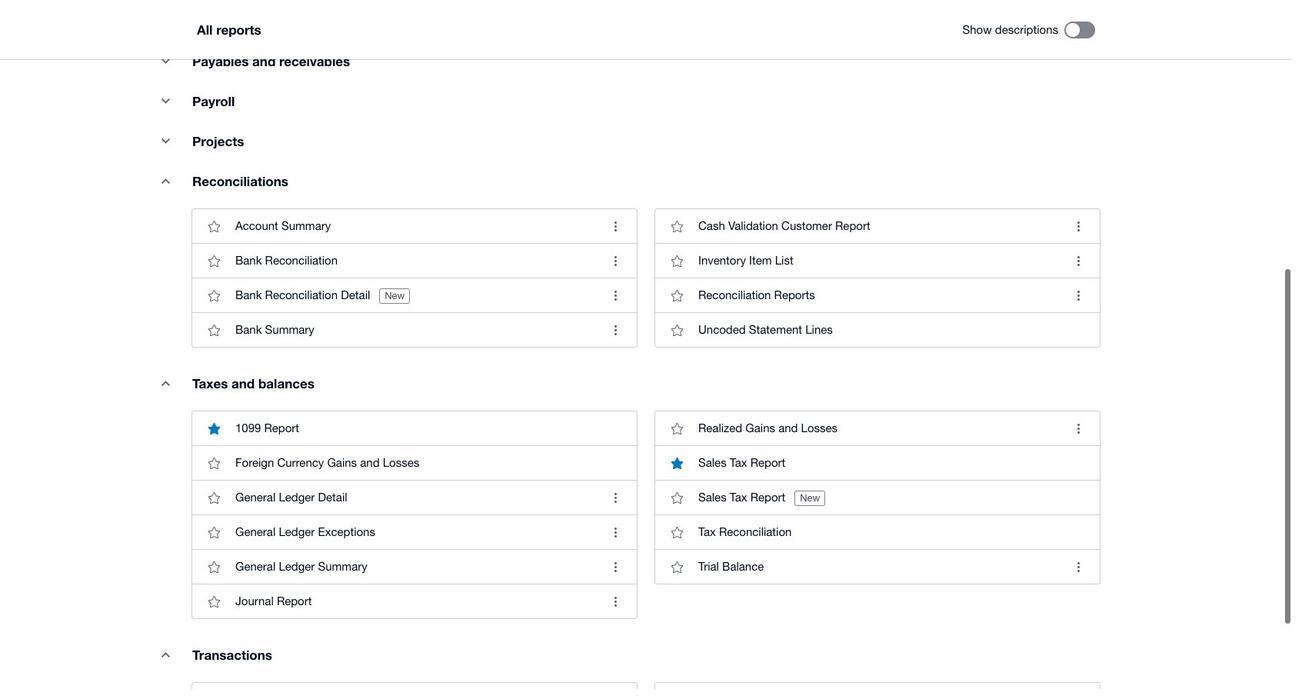 Task type: locate. For each thing, give the bounding box(es) containing it.
more options image
[[1063, 211, 1094, 242], [1063, 280, 1094, 311], [1063, 413, 1094, 444], [1063, 552, 1094, 583]]

favorite image
[[198, 246, 229, 276], [198, 315, 229, 346], [198, 517, 229, 548]]

2 collapse report group image from the top
[[150, 126, 181, 156]]

collapse report group image
[[150, 46, 181, 76], [150, 126, 181, 156]]

more options image
[[1063, 246, 1094, 276]]

5 favorite image from the top
[[198, 552, 229, 583]]

4 favorite image from the top
[[198, 483, 229, 513]]

2 vertical spatial favorite image
[[198, 517, 229, 548]]

favorite image for the remove favorite image
[[198, 517, 229, 548]]

2 expand report group image from the top
[[150, 639, 181, 670]]

3 more options image from the top
[[1063, 413, 1094, 444]]

1 vertical spatial favorite image
[[198, 315, 229, 346]]

collapse report group image up expand report group icon
[[150, 126, 181, 156]]

1 vertical spatial expand report group image
[[150, 639, 181, 670]]

collapse report group image
[[150, 86, 181, 116]]

1 collapse report group image from the top
[[150, 46, 181, 76]]

0 vertical spatial collapse report group image
[[150, 46, 181, 76]]

2 favorite image from the top
[[198, 315, 229, 346]]

1 vertical spatial collapse report group image
[[150, 126, 181, 156]]

1 more options image from the top
[[1063, 211, 1094, 242]]

collapse report group image up collapse report group image
[[150, 46, 181, 76]]

2 favorite image from the top
[[198, 280, 229, 311]]

0 vertical spatial favorite image
[[198, 246, 229, 276]]

6 favorite image from the top
[[198, 586, 229, 617]]

0 vertical spatial expand report group image
[[150, 368, 181, 399]]

3 favorite image from the top
[[198, 517, 229, 548]]

favorite image
[[198, 211, 229, 242], [198, 280, 229, 311], [198, 448, 229, 479], [198, 483, 229, 513], [198, 552, 229, 583], [198, 586, 229, 617]]

expand report group image
[[150, 368, 181, 399], [150, 639, 181, 670]]



Task type: vqa. For each thing, say whether or not it's contained in the screenshot.
1st More Options icon from the bottom of the page
no



Task type: describe. For each thing, give the bounding box(es) containing it.
favorite image for sixth favorite icon from the bottom
[[198, 315, 229, 346]]

1 favorite image from the top
[[198, 211, 229, 242]]

1 expand report group image from the top
[[150, 368, 181, 399]]

expand report group image
[[150, 166, 181, 196]]

4 more options image from the top
[[1063, 552, 1094, 583]]

1 favorite image from the top
[[198, 246, 229, 276]]

remove favorite image
[[198, 413, 229, 444]]

3 favorite image from the top
[[198, 448, 229, 479]]

2 more options image from the top
[[1063, 280, 1094, 311]]



